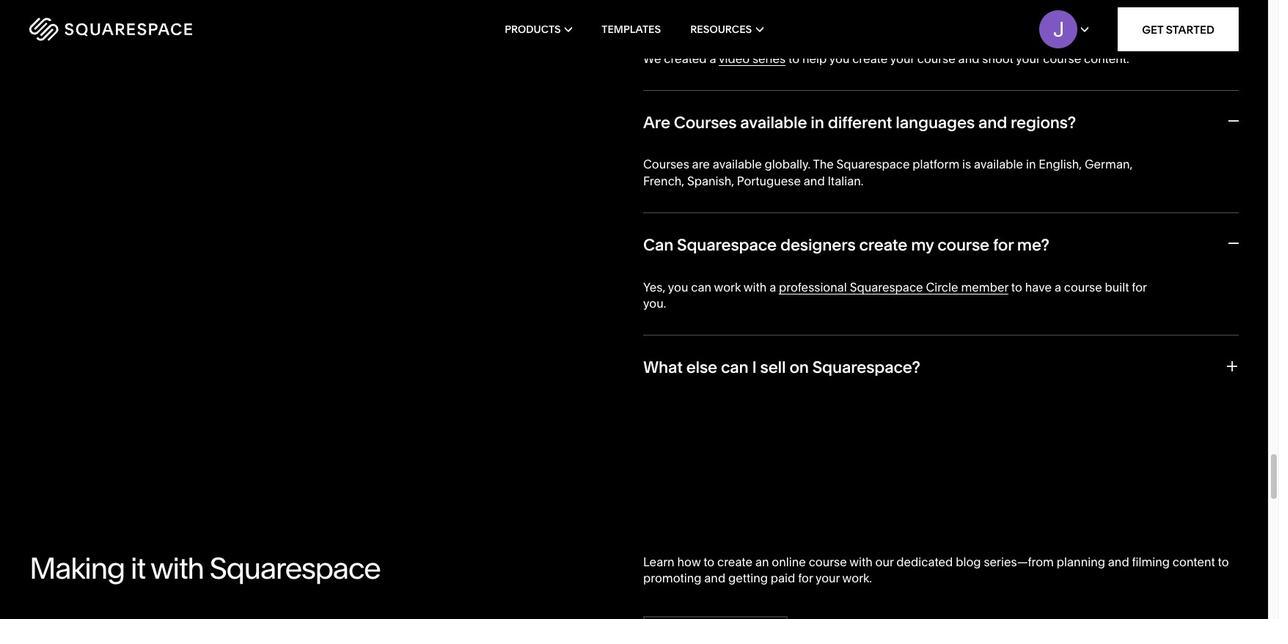Task type: describe. For each thing, give the bounding box(es) containing it.
making
[[29, 551, 125, 587]]

german,
[[1085, 157, 1133, 172]]

and inside dropdown button
[[979, 113, 1007, 133]]

series—from
[[984, 555, 1054, 570]]

planning
[[1057, 555, 1106, 570]]

help
[[803, 51, 827, 66]]

for inside to have a course built for you.
[[1132, 280, 1147, 295]]

how can i shoot my course content? button
[[643, 0, 1239, 50]]

filming
[[1132, 555, 1170, 570]]

courses inside dropdown button
[[674, 113, 737, 133]]

to inside to have a course built for you.
[[1012, 280, 1023, 295]]

started
[[1166, 22, 1215, 36]]

what else can i sell on squarespace?
[[643, 358, 921, 378]]

designers
[[781, 236, 856, 255]]

english,
[[1039, 157, 1082, 172]]

circle
[[926, 280, 959, 295]]

templates
[[602, 23, 661, 36]]

course down the how can i shoot my course content? dropdown button
[[918, 51, 956, 66]]

for inside learn how to create an online course with our dedicated blog series—from planning and filming content to promoting and getting paid for your work.
[[798, 572, 813, 586]]

an
[[756, 555, 769, 570]]

work
[[714, 280, 741, 295]]

video series link
[[719, 51, 786, 66]]

are courses available in different languages and regions?
[[643, 113, 1076, 133]]

globally.
[[765, 157, 811, 172]]

have
[[1025, 280, 1052, 295]]

available right is
[[974, 157, 1024, 172]]

are
[[692, 157, 710, 172]]

a for you.
[[1055, 280, 1062, 295]]

templates link
[[602, 0, 661, 59]]

my for shoot
[[766, 7, 789, 27]]

course inside learn how to create an online course with our dedicated blog series—from planning and filming content to promoting and getting paid for your work.
[[809, 555, 847, 570]]

italian.
[[828, 174, 864, 188]]

french,
[[643, 174, 685, 188]]

1 horizontal spatial with
[[744, 280, 767, 295]]

products button
[[505, 0, 572, 59]]

yes,
[[643, 280, 666, 295]]

dedicated
[[897, 555, 953, 570]]

1 horizontal spatial a
[[770, 280, 776, 295]]

how
[[678, 555, 701, 570]]

content.
[[1084, 51, 1130, 66]]

can
[[643, 236, 674, 255]]

0 vertical spatial create
[[853, 51, 888, 66]]

course inside to have a course built for you.
[[1064, 280, 1102, 295]]

squarespace inside dropdown button
[[677, 236, 777, 255]]

course up help
[[793, 7, 845, 27]]

me?
[[1017, 236, 1050, 255]]

is
[[963, 157, 972, 172]]

can squarespace designers create my course for me? button
[[643, 213, 1239, 279]]

to have a course built for you.
[[643, 280, 1147, 311]]

to right how
[[704, 555, 715, 570]]

squarespace?
[[813, 358, 921, 378]]

squarespace inside courses are available globally. the squarespace platform is available in english, german, french, spanish, portuguese and italian.
[[837, 157, 910, 172]]

resources
[[690, 23, 752, 36]]

your inside learn how to create an online course with our dedicated blog series—from planning and filming content to promoting and getting paid for your work.
[[816, 572, 840, 586]]

learn
[[643, 555, 675, 570]]

what
[[643, 358, 683, 378]]

series
[[753, 51, 786, 66]]

0 horizontal spatial with
[[150, 551, 204, 587]]

to left help
[[789, 51, 800, 66]]

and inside courses are available globally. the squarespace platform is available in english, german, french, spanish, portuguese and italian.
[[804, 174, 825, 188]]

our
[[876, 555, 894, 570]]

else
[[686, 358, 718, 378]]

what else can i sell on squarespace? button
[[643, 336, 1239, 402]]

with inside learn how to create an online course with our dedicated blog series—from planning and filming content to promoting and getting paid for your work.
[[850, 555, 873, 570]]

and left "getting"
[[705, 572, 726, 586]]

resources button
[[690, 0, 764, 59]]

can for else
[[721, 358, 749, 378]]



Task type: vqa. For each thing, say whether or not it's contained in the screenshot.
available within the Dropdown Button
yes



Task type: locate. For each thing, give the bounding box(es) containing it.
portuguese
[[737, 174, 801, 188]]

products
[[505, 23, 561, 36]]

available for globally.
[[713, 157, 762, 172]]

my up the circle
[[911, 236, 934, 255]]

we
[[643, 51, 661, 66]]

for inside dropdown button
[[993, 236, 1014, 255]]

shoot down the how can i shoot my course content? dropdown button
[[983, 51, 1014, 66]]

languages
[[896, 113, 975, 133]]

you.
[[643, 296, 666, 311]]

available
[[740, 113, 807, 133], [713, 157, 762, 172], [974, 157, 1024, 172]]

courses
[[674, 113, 737, 133], [643, 157, 689, 172]]

course left content.
[[1043, 51, 1082, 66]]

and
[[959, 51, 980, 66], [979, 113, 1007, 133], [804, 174, 825, 188], [1108, 555, 1130, 570], [705, 572, 726, 586]]

1 vertical spatial can
[[691, 280, 712, 295]]

content
[[1173, 555, 1215, 570]]

work.
[[843, 572, 872, 586]]

for right paid
[[798, 572, 813, 586]]

0 vertical spatial you
[[830, 51, 850, 66]]

learn how to create an online course with our dedicated blog series—from planning and filming content to promoting and getting paid for your work.
[[643, 555, 1229, 586]]

courses inside courses are available globally. the squarespace platform is available in english, german, french, spanish, portuguese and italian.
[[643, 157, 689, 172]]

squarespace logo link
[[29, 18, 271, 41]]

the
[[813, 157, 834, 172]]

1 horizontal spatial i
[[752, 358, 757, 378]]

0 vertical spatial for
[[993, 236, 1014, 255]]

regions?
[[1011, 113, 1076, 133]]

we created a video series to help you create your course and shoot your course content.
[[643, 51, 1130, 66]]

sell
[[760, 358, 786, 378]]

created
[[664, 51, 707, 66]]

1 vertical spatial for
[[1132, 280, 1147, 295]]

get started link
[[1118, 7, 1239, 51]]

on
[[790, 358, 809, 378]]

can right how
[[681, 7, 708, 27]]

can squarespace designers create my course for me?
[[643, 236, 1050, 255]]

0 vertical spatial my
[[766, 7, 789, 27]]

0 horizontal spatial my
[[766, 7, 789, 27]]

different
[[828, 113, 892, 133]]

in inside are courses available in different languages and regions? dropdown button
[[811, 113, 824, 133]]

available up globally.
[[740, 113, 807, 133]]

platform
[[913, 157, 960, 172]]

2 horizontal spatial for
[[1132, 280, 1147, 295]]

for
[[993, 236, 1014, 255], [1132, 280, 1147, 295], [798, 572, 813, 586]]

course
[[793, 7, 845, 27], [918, 51, 956, 66], [1043, 51, 1082, 66], [938, 236, 990, 255], [1064, 280, 1102, 295], [809, 555, 847, 570]]

create for online
[[718, 555, 753, 570]]

1 horizontal spatial you
[[830, 51, 850, 66]]

0 horizontal spatial you
[[668, 280, 688, 295]]

can right else
[[721, 358, 749, 378]]

yes, you can work with a professional squarespace circle member
[[643, 280, 1009, 295]]

get started
[[1142, 22, 1215, 36]]

paid
[[771, 572, 796, 586]]

how can i shoot my course content?
[[643, 7, 915, 27]]

to
[[789, 51, 800, 66], [1012, 280, 1023, 295], [704, 555, 715, 570], [1218, 555, 1229, 570]]

your down content?
[[891, 51, 915, 66]]

in left the "english,"
[[1026, 157, 1036, 172]]

1 vertical spatial courses
[[643, 157, 689, 172]]

courses up french,
[[643, 157, 689, 172]]

a for help
[[710, 51, 716, 66]]

1 horizontal spatial shoot
[[983, 51, 1014, 66]]

my
[[766, 7, 789, 27], [911, 236, 934, 255]]

and left filming
[[1108, 555, 1130, 570]]

available for in
[[740, 113, 807, 133]]

courses are available globally. the squarespace platform is available in english, german, french, spanish, portuguese and italian.
[[643, 157, 1133, 188]]

my up series
[[766, 7, 789, 27]]

can for you
[[691, 280, 712, 295]]

0 horizontal spatial a
[[710, 51, 716, 66]]

create up the professional squarespace circle member link
[[859, 236, 908, 255]]

0 vertical spatial i
[[712, 7, 717, 27]]

you right help
[[830, 51, 850, 66]]

my for create
[[911, 236, 934, 255]]

can left work
[[691, 280, 712, 295]]

course up member
[[938, 236, 990, 255]]

2 horizontal spatial a
[[1055, 280, 1062, 295]]

spanish,
[[687, 174, 734, 188]]

a
[[710, 51, 716, 66], [770, 280, 776, 295], [1055, 280, 1062, 295]]

with right work
[[744, 280, 767, 295]]

online
[[772, 555, 806, 570]]

for left me?
[[993, 236, 1014, 255]]

1 horizontal spatial my
[[911, 236, 934, 255]]

in inside courses are available globally. the squarespace platform is available in english, german, french, spanish, portuguese and italian.
[[1026, 157, 1036, 172]]

1 vertical spatial in
[[1026, 157, 1036, 172]]

and left "regions?"
[[979, 113, 1007, 133]]

squarespace
[[837, 157, 910, 172], [677, 236, 777, 255], [850, 280, 923, 295], [210, 551, 380, 587]]

get
[[1142, 22, 1164, 36]]

squarespace logo image
[[29, 18, 192, 41]]

create inside learn how to create an online course with our dedicated blog series—from planning and filming content to promoting and getting paid for your work.
[[718, 555, 753, 570]]

built
[[1105, 280, 1129, 295]]

2 horizontal spatial your
[[1016, 51, 1041, 66]]

shoot
[[720, 7, 763, 27], [983, 51, 1014, 66]]

0 horizontal spatial i
[[712, 7, 717, 27]]

create
[[853, 51, 888, 66], [859, 236, 908, 255], [718, 555, 753, 570]]

professional
[[779, 280, 847, 295]]

your up "regions?"
[[1016, 51, 1041, 66]]

1 vertical spatial shoot
[[983, 51, 1014, 66]]

a left professional
[[770, 280, 776, 295]]

promoting
[[643, 572, 702, 586]]

1 horizontal spatial for
[[993, 236, 1014, 255]]

a left video
[[710, 51, 716, 66]]

1 vertical spatial my
[[911, 236, 934, 255]]

1 vertical spatial i
[[752, 358, 757, 378]]

0 horizontal spatial for
[[798, 572, 813, 586]]

create inside dropdown button
[[859, 236, 908, 255]]

with
[[744, 280, 767, 295], [150, 551, 204, 587], [850, 555, 873, 570]]

0 horizontal spatial in
[[811, 113, 824, 133]]

professional squarespace circle member link
[[779, 280, 1009, 295]]

0 vertical spatial can
[[681, 7, 708, 27]]

in
[[811, 113, 824, 133], [1026, 157, 1036, 172]]

can
[[681, 7, 708, 27], [691, 280, 712, 295], [721, 358, 749, 378]]

you right yes,
[[668, 280, 688, 295]]

and down the how can i shoot my course content? dropdown button
[[959, 51, 980, 66]]

are courses available in different languages and regions? button
[[643, 90, 1239, 157]]

create for course
[[859, 236, 908, 255]]

2 horizontal spatial with
[[850, 555, 873, 570]]

1 horizontal spatial your
[[891, 51, 915, 66]]

shoot inside dropdown button
[[720, 7, 763, 27]]

1 horizontal spatial in
[[1026, 157, 1036, 172]]

your left work. at the right
[[816, 572, 840, 586]]

2 vertical spatial for
[[798, 572, 813, 586]]

content?
[[849, 7, 915, 27]]

a inside to have a course built for you.
[[1055, 280, 1062, 295]]

create up "getting"
[[718, 555, 753, 570]]

you
[[830, 51, 850, 66], [668, 280, 688, 295]]

0 horizontal spatial shoot
[[720, 7, 763, 27]]

0 horizontal spatial your
[[816, 572, 840, 586]]

0 vertical spatial in
[[811, 113, 824, 133]]

in up the
[[811, 113, 824, 133]]

courses up are
[[674, 113, 737, 133]]

i left sell
[[752, 358, 757, 378]]

2 vertical spatial create
[[718, 555, 753, 570]]

getting
[[729, 572, 768, 586]]

it
[[130, 551, 145, 587]]

making it with squarespace
[[29, 551, 380, 587]]

are
[[643, 113, 670, 133]]

how
[[643, 7, 677, 27]]

member
[[961, 280, 1009, 295]]

your
[[891, 51, 915, 66], [1016, 51, 1041, 66], [816, 572, 840, 586]]

1 vertical spatial create
[[859, 236, 908, 255]]

0 vertical spatial shoot
[[720, 7, 763, 27]]

and down the
[[804, 174, 825, 188]]

shoot up video
[[720, 7, 763, 27]]

blog
[[956, 555, 981, 570]]

with up work. at the right
[[850, 555, 873, 570]]

a right have
[[1055, 280, 1062, 295]]

1 vertical spatial you
[[668, 280, 688, 295]]

course up work. at the right
[[809, 555, 847, 570]]

video
[[719, 51, 750, 66]]

for right built at top right
[[1132, 280, 1147, 295]]

0 vertical spatial courses
[[674, 113, 737, 133]]

i
[[712, 7, 717, 27], [752, 358, 757, 378]]

i right how
[[712, 7, 717, 27]]

available up spanish,
[[713, 157, 762, 172]]

create down content?
[[853, 51, 888, 66]]

to left have
[[1012, 280, 1023, 295]]

to right content
[[1218, 555, 1229, 570]]

with right it
[[150, 551, 204, 587]]

available inside are courses available in different languages and regions? dropdown button
[[740, 113, 807, 133]]

2 vertical spatial can
[[721, 358, 749, 378]]

course left built at top right
[[1064, 280, 1102, 295]]



